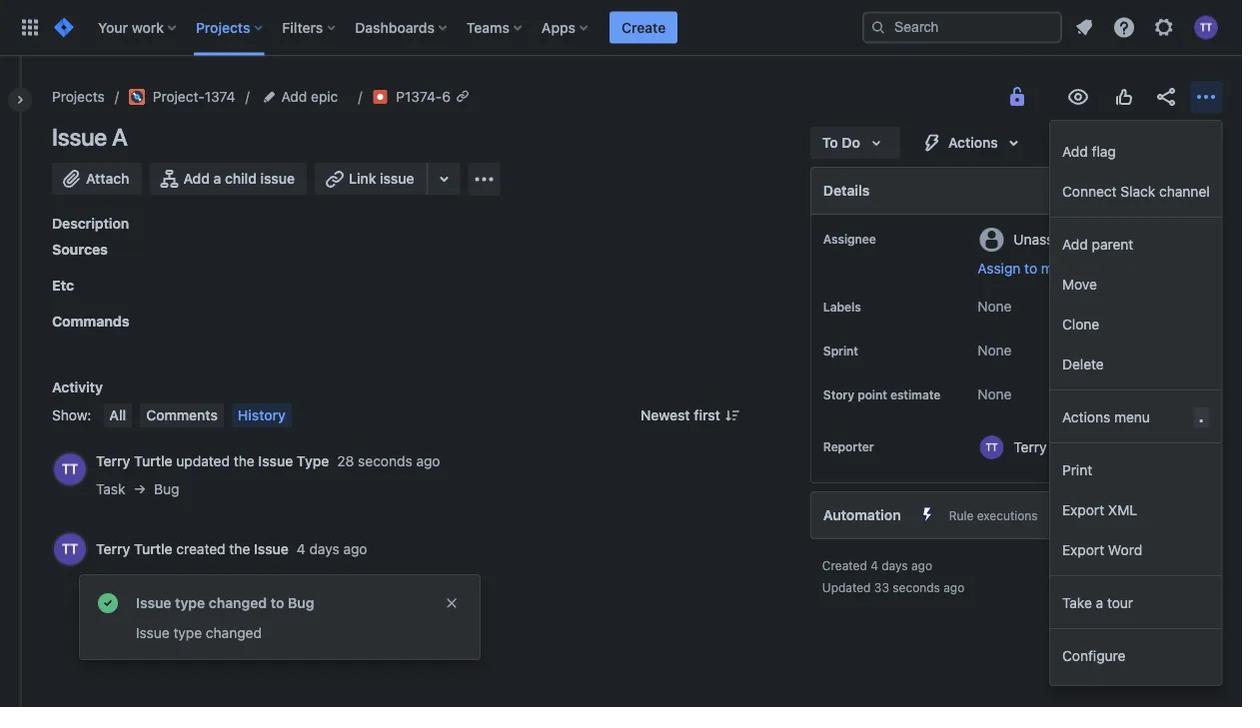 Task type: locate. For each thing, give the bounding box(es) containing it.
1 vertical spatial configure link
[[1051, 636, 1222, 676]]

projects up issue a
[[52, 88, 105, 105]]

4 up 33
[[871, 559, 879, 573]]

1 vertical spatial seconds
[[893, 581, 941, 595]]

days inside created 4 days ago updated 33 seconds ago
[[882, 559, 908, 573]]

group containing print
[[1051, 444, 1222, 576]]

0 vertical spatial days
[[309, 541, 340, 558]]

1 vertical spatial actions
[[1063, 409, 1111, 425]]

days down type
[[309, 541, 340, 558]]

1 vertical spatial the
[[229, 541, 250, 558]]

2 vertical spatial group
[[1051, 444, 1222, 576]]

banner containing your work
[[0, 0, 1243, 56]]

projects up 1374
[[196, 19, 250, 35]]

days up 33
[[882, 559, 908, 573]]

1 export from the top
[[1063, 502, 1105, 518]]

1 horizontal spatial configure
[[1133, 559, 1199, 576]]

0 vertical spatial none
[[978, 298, 1012, 315]]

bug down updated
[[154, 481, 179, 498]]

0 vertical spatial type
[[175, 595, 205, 612]]

filters button
[[276, 11, 343, 43]]

jira software image
[[52, 15, 76, 39]]

1374
[[205, 88, 235, 105]]

watch options: you are not watching this issue, 0 people watching image
[[1067, 85, 1091, 109]]

story
[[824, 388, 855, 402]]

sidebar navigation image
[[0, 80, 44, 120]]

terry up the task at the left of page
[[96, 453, 130, 470]]

comments button
[[140, 404, 224, 428]]

actions up details element
[[949, 134, 998, 151]]

to inside button
[[1025, 260, 1038, 277]]

turtle left updated
[[134, 453, 173, 470]]

bug down terry turtle created the issue 4 days ago
[[288, 595, 314, 612]]

0 vertical spatial export
[[1063, 502, 1105, 518]]

actions inside popup button
[[949, 134, 998, 151]]

actions for actions menu
[[1063, 409, 1111, 425]]

0 horizontal spatial a
[[214, 170, 221, 187]]

2 group from the top
[[1051, 218, 1222, 390]]

0 horizontal spatial projects
[[52, 88, 105, 105]]

projects link
[[52, 85, 105, 109]]

configure down the word
[[1133, 559, 1199, 576]]

terry up success image
[[96, 541, 130, 558]]

turtle left 'created'
[[134, 541, 173, 558]]

the right 'created'
[[229, 541, 250, 558]]

4
[[297, 541, 306, 558], [871, 559, 879, 573]]

3 none from the top
[[978, 386, 1012, 403]]

type
[[297, 453, 329, 470]]

seconds right 33
[[893, 581, 941, 595]]

1 vertical spatial days
[[882, 559, 908, 573]]

tour
[[1108, 595, 1134, 611]]

assign to me
[[978, 260, 1062, 277]]

connect slack channel button
[[1051, 171, 1222, 211]]

menu bar
[[99, 404, 296, 428]]

a
[[214, 170, 221, 187], [1096, 595, 1104, 611]]

0 horizontal spatial days
[[309, 541, 340, 558]]

to
[[1025, 260, 1038, 277], [271, 595, 284, 612]]

ago down "28"
[[343, 541, 367, 558]]

issue inside link issue button
[[380, 170, 414, 187]]

1 horizontal spatial to
[[1025, 260, 1038, 277]]

1 vertical spatial type
[[173, 625, 202, 642]]

newest first image
[[725, 408, 741, 424]]

attach
[[86, 170, 129, 187]]

child
[[225, 170, 257, 187]]

created
[[823, 559, 868, 573]]

projects
[[196, 19, 250, 35], [52, 88, 105, 105]]

issue right 'created'
[[254, 541, 289, 558]]

changed
[[209, 595, 267, 612], [206, 625, 262, 642]]

a left tour
[[1096, 595, 1104, 611]]

seconds inside created 4 days ago updated 33 seconds ago
[[893, 581, 941, 595]]

export left the word
[[1063, 542, 1105, 558]]

the
[[234, 453, 255, 470], [229, 541, 250, 558]]

actions button
[[909, 127, 1038, 159]]

changed up the issue type changed
[[209, 595, 267, 612]]

bug
[[154, 481, 179, 498], [288, 595, 314, 612]]

1 vertical spatial projects
[[52, 88, 105, 105]]

1 horizontal spatial 4
[[871, 559, 879, 573]]

actions for actions
[[949, 134, 998, 151]]

move button
[[1051, 264, 1222, 304]]

add for add parent
[[1063, 236, 1089, 252]]

1 vertical spatial a
[[1096, 595, 1104, 611]]

0 vertical spatial bug
[[154, 481, 179, 498]]

add epic button
[[259, 85, 344, 109]]

create
[[622, 19, 666, 35]]

0 horizontal spatial seconds
[[358, 453, 413, 470]]

group containing add flag
[[1051, 125, 1222, 217]]

add up "assign to me" button
[[1063, 236, 1089, 252]]

1 vertical spatial none
[[978, 342, 1012, 359]]

issue down issue type changed to bug
[[136, 625, 170, 642]]

1 vertical spatial changed
[[206, 625, 262, 642]]

2 issue from the left
[[380, 170, 414, 187]]

to left me on the right top of the page
[[1025, 260, 1038, 277]]

export
[[1063, 502, 1105, 518], [1063, 542, 1105, 558]]

projects inside popup button
[[196, 19, 250, 35]]

changed for issue type changed
[[206, 625, 262, 642]]

show:
[[52, 407, 91, 424]]

0 vertical spatial actions
[[949, 134, 998, 151]]

activity
[[52, 379, 103, 396]]

add left flag
[[1063, 143, 1089, 159]]

1 horizontal spatial bug
[[288, 595, 314, 612]]

a for take
[[1096, 595, 1104, 611]]

banner
[[0, 0, 1243, 56]]

rule
[[949, 509, 974, 523]]

add parent button
[[1051, 224, 1222, 264]]

1 vertical spatial bug
[[288, 595, 314, 612]]

epic
[[311, 88, 338, 105]]

type for issue type changed to bug
[[175, 595, 205, 612]]

group
[[1051, 125, 1222, 217], [1051, 218, 1222, 390], [1051, 444, 1222, 576]]

1 horizontal spatial issue
[[380, 170, 414, 187]]

first
[[694, 407, 721, 424]]

type for issue type changed
[[173, 625, 202, 642]]

the right updated
[[234, 453, 255, 470]]

ago down rule
[[944, 581, 965, 595]]

1 vertical spatial group
[[1051, 218, 1222, 390]]

1 horizontal spatial actions
[[1063, 409, 1111, 425]]

a left child
[[214, 170, 221, 187]]

2 vertical spatial none
[[978, 386, 1012, 403]]

to down terry turtle created the issue 4 days ago
[[271, 595, 284, 612]]

a
[[112, 123, 128, 151]]

projects for projects "link"
[[52, 88, 105, 105]]

none for story point estimate
[[978, 386, 1012, 403]]

issue right child
[[261, 170, 295, 187]]

primary element
[[12, 0, 863, 55]]

export inside the "export xml" link
[[1063, 502, 1105, 518]]

alert containing issue type changed to bug
[[80, 576, 480, 660]]

3 group from the top
[[1051, 444, 1222, 576]]

terry turtle created the issue 4 days ago
[[96, 541, 367, 558]]

export for export xml
[[1063, 502, 1105, 518]]

1 none from the top
[[978, 298, 1012, 315]]

link web pages and more image
[[432, 167, 456, 191]]

0 vertical spatial the
[[234, 453, 255, 470]]

add inside dropdown button
[[281, 88, 307, 105]]

alert
[[80, 576, 480, 660]]

export inside export word link
[[1063, 542, 1105, 558]]

configure down take a tour
[[1063, 648, 1126, 664]]

updated
[[176, 453, 230, 470]]

0 horizontal spatial issue
[[261, 170, 295, 187]]

1 horizontal spatial projects
[[196, 19, 250, 35]]

terry for terry turtle
[[1014, 439, 1047, 455]]

issue a
[[52, 123, 128, 151]]

1 horizontal spatial days
[[882, 559, 908, 573]]

days
[[309, 541, 340, 558], [882, 559, 908, 573]]

28
[[337, 453, 354, 470]]

a inside button
[[1096, 595, 1104, 611]]

configure
[[1133, 559, 1199, 576], [1063, 648, 1126, 664]]

0 vertical spatial projects
[[196, 19, 250, 35]]

add for add flag
[[1063, 143, 1089, 159]]

take a tour
[[1063, 595, 1134, 611]]

teams button
[[461, 11, 530, 43]]

delete
[[1063, 356, 1105, 372]]

project-1374
[[153, 88, 235, 105]]

clone button
[[1051, 304, 1222, 344]]

33
[[875, 581, 890, 595]]

seconds right "28"
[[358, 453, 413, 470]]

turtle for terry turtle updated the issue type 28 seconds ago
[[134, 453, 173, 470]]

2 export from the top
[[1063, 542, 1105, 558]]

configure link down take a tour button
[[1051, 636, 1222, 676]]

issue right link
[[380, 170, 414, 187]]

terry
[[1014, 439, 1047, 455], [96, 453, 130, 470], [96, 541, 130, 558]]

1 horizontal spatial a
[[1096, 595, 1104, 611]]

1 vertical spatial to
[[271, 595, 284, 612]]

turtle for terry turtle
[[1051, 439, 1088, 455]]

turtle
[[1051, 439, 1088, 455], [134, 453, 173, 470], [134, 541, 173, 558]]

turtle up print
[[1051, 439, 1088, 455]]

issue for issue a
[[52, 123, 107, 151]]

details
[[824, 182, 870, 199]]

type down issue type changed to bug
[[173, 625, 202, 642]]

take
[[1063, 595, 1093, 611]]

0 vertical spatial changed
[[209, 595, 267, 612]]

channel
[[1160, 183, 1210, 199]]

0 vertical spatial a
[[214, 170, 221, 187]]

jira software image
[[52, 15, 76, 39]]

projects button
[[190, 11, 270, 43]]

configure link
[[1093, 552, 1211, 584], [1051, 636, 1222, 676]]

add left child
[[183, 170, 210, 187]]

1 vertical spatial configure
[[1063, 648, 1126, 664]]

none
[[978, 298, 1012, 315], [978, 342, 1012, 359], [978, 386, 1012, 403]]

1 group from the top
[[1051, 125, 1222, 217]]

issue right success image
[[136, 595, 172, 612]]

all
[[109, 407, 126, 424]]

type up the issue type changed
[[175, 595, 205, 612]]

link issue
[[349, 170, 414, 187]]

ago
[[416, 453, 440, 470], [343, 541, 367, 558], [912, 559, 933, 573], [944, 581, 965, 595]]

description
[[52, 215, 129, 232]]

1 vertical spatial 4
[[871, 559, 879, 573]]

actions left menu
[[1063, 409, 1111, 425]]

add
[[281, 88, 307, 105], [1063, 143, 1089, 159], [183, 170, 210, 187], [1063, 236, 1089, 252]]

connect
[[1063, 183, 1117, 199]]

issue down projects "link"
[[52, 123, 107, 151]]

turtle for terry turtle created the issue 4 days ago
[[134, 541, 173, 558]]

export left xml
[[1063, 502, 1105, 518]]

add inside button
[[183, 170, 210, 187]]

flag
[[1092, 143, 1117, 159]]

dashboards button
[[349, 11, 455, 43]]

0 horizontal spatial 4
[[297, 541, 306, 558]]

1 issue from the left
[[261, 170, 295, 187]]

0 horizontal spatial actions
[[949, 134, 998, 151]]

ago right "28"
[[416, 453, 440, 470]]

0 vertical spatial configure
[[1133, 559, 1199, 576]]

your work button
[[92, 11, 184, 43]]

4 down type
[[297, 541, 306, 558]]

ago right 'created'
[[912, 559, 933, 573]]

changed down issue type changed to bug
[[206, 625, 262, 642]]

add for add a child issue
[[183, 170, 210, 187]]

apps
[[542, 19, 576, 35]]

0 vertical spatial group
[[1051, 125, 1222, 217]]

1 horizontal spatial seconds
[[893, 581, 941, 595]]

configure link up tour
[[1093, 552, 1211, 584]]

0 vertical spatial 4
[[297, 541, 306, 558]]

a inside button
[[214, 170, 221, 187]]

add left the epic
[[281, 88, 307, 105]]

1 vertical spatial export
[[1063, 542, 1105, 558]]

terry turtle updated the issue type 28 seconds ago
[[96, 453, 440, 470]]

take a tour button
[[1051, 583, 1222, 623]]

0 vertical spatial to
[[1025, 260, 1038, 277]]

terry up automation element
[[1014, 439, 1047, 455]]

none for labels
[[978, 298, 1012, 315]]



Task type: describe. For each thing, give the bounding box(es) containing it.
labels pin to top. only you can see pinned fields. image
[[866, 299, 882, 315]]

notifications image
[[1073, 15, 1097, 39]]

export xml
[[1063, 502, 1138, 518]]

dashboards
[[355, 19, 435, 35]]

0 horizontal spatial configure
[[1063, 648, 1126, 664]]

0 vertical spatial configure link
[[1093, 552, 1211, 584]]

assign to me button
[[978, 259, 1202, 279]]

terry turtle
[[1014, 439, 1088, 455]]

project-
[[153, 88, 205, 105]]

project-1374 link
[[129, 85, 235, 109]]

project 1374 image
[[129, 89, 145, 105]]

export for export word
[[1063, 542, 1105, 558]]

clone
[[1063, 316, 1100, 332]]

appswitcher icon image
[[18, 15, 42, 39]]

create button
[[610, 11, 678, 43]]

issue for issue type changed
[[136, 625, 170, 642]]

point
[[858, 388, 888, 402]]

projects for projects popup button in the left top of the page
[[196, 19, 250, 35]]

export xml link
[[1051, 490, 1222, 530]]

link issue button
[[315, 163, 428, 195]]

slack
[[1121, 183, 1156, 199]]

print link
[[1051, 450, 1222, 490]]

0 horizontal spatial to
[[271, 595, 284, 612]]

0 vertical spatial seconds
[[358, 453, 413, 470]]

vote options: no one has voted for this issue yet. image
[[1113, 85, 1137, 109]]

sprint
[[824, 344, 859, 358]]

comments
[[146, 407, 218, 424]]

add flag
[[1063, 143, 1117, 159]]

your work
[[98, 19, 164, 35]]

automation
[[824, 507, 901, 524]]

work
[[132, 19, 164, 35]]

actions menu
[[1063, 409, 1151, 425]]

print
[[1063, 462, 1093, 478]]

connect slack channel
[[1063, 183, 1210, 199]]

search image
[[871, 19, 887, 35]]

newest first button
[[629, 404, 753, 428]]

reporter
[[824, 440, 874, 454]]

automation element
[[811, 492, 1223, 540]]

to
[[823, 134, 839, 151]]

actions image
[[1195, 85, 1219, 109]]

word
[[1109, 542, 1143, 558]]

issue inside add a child issue button
[[261, 170, 295, 187]]

issue type changed
[[136, 625, 262, 642]]

terry for terry turtle updated the issue type 28 seconds ago
[[96, 453, 130, 470]]

delete button
[[1051, 344, 1222, 384]]

all button
[[103, 404, 132, 428]]

move
[[1063, 276, 1098, 292]]

etc
[[52, 277, 74, 294]]

add a child issue button
[[149, 163, 307, 195]]

assignee
[[824, 232, 876, 246]]

updated
[[823, 581, 871, 595]]

story point estimate pin to top. only you can see pinned fields. image
[[844, 403, 860, 419]]

executions
[[977, 509, 1038, 523]]

assign
[[978, 260, 1021, 277]]

to do
[[823, 134, 861, 151]]

add for add epic
[[281, 88, 307, 105]]

xml
[[1109, 502, 1138, 518]]

newest
[[641, 407, 690, 424]]

attach button
[[52, 163, 141, 195]]

p1374-6 link
[[396, 85, 451, 109]]

0 horizontal spatial bug
[[154, 481, 179, 498]]

issue left type
[[258, 453, 293, 470]]

task
[[96, 481, 125, 498]]

export word link
[[1051, 530, 1222, 570]]

add a child issue
[[183, 170, 295, 187]]

export word
[[1063, 542, 1143, 558]]

history button
[[232, 404, 292, 428]]

2 none from the top
[[978, 342, 1012, 359]]

rule executions
[[949, 509, 1038, 523]]

commands
[[52, 313, 129, 330]]

menu
[[1115, 409, 1151, 425]]

details element
[[811, 167, 1223, 215]]

your profile and settings image
[[1195, 15, 1219, 39]]

me
[[1042, 260, 1062, 277]]

parent
[[1092, 236, 1134, 252]]

settings image
[[1153, 15, 1177, 39]]

dismiss image
[[444, 596, 460, 612]]

estimate
[[891, 388, 941, 402]]

p1374-6
[[396, 88, 451, 105]]

success image
[[96, 592, 120, 616]]

apps button
[[536, 11, 596, 43]]

bug image
[[372, 89, 388, 105]]

created
[[176, 541, 226, 558]]

menu bar containing all
[[99, 404, 296, 428]]

your
[[98, 19, 128, 35]]

changed for issue type changed to bug
[[209, 595, 267, 612]]

story point estimate
[[824, 388, 941, 402]]

a for add
[[214, 170, 221, 187]]

do
[[842, 134, 861, 151]]

sources
[[52, 241, 108, 258]]

created 4 days ago updated 33 seconds ago
[[823, 559, 965, 595]]

terry for terry turtle created the issue 4 days ago
[[96, 541, 130, 558]]

p1374-
[[396, 88, 442, 105]]

Search field
[[863, 11, 1063, 43]]

the for created
[[229, 541, 250, 558]]

.
[[1198, 409, 1206, 426]]

add parent
[[1063, 236, 1134, 252]]

labels
[[824, 300, 862, 314]]

copy link to issue image
[[455, 88, 471, 104]]

add epic
[[281, 88, 338, 105]]

share image
[[1155, 85, 1179, 109]]

the for updated
[[234, 453, 255, 470]]

group containing add parent
[[1051, 218, 1222, 390]]

add flag button
[[1051, 131, 1222, 171]]

filters
[[282, 19, 323, 35]]

add app image
[[472, 167, 496, 191]]

issue for issue type changed to bug
[[136, 595, 172, 612]]

4 inside created 4 days ago updated 33 seconds ago
[[871, 559, 879, 573]]

unassigned
[[1014, 231, 1090, 247]]

help image
[[1113, 15, 1137, 39]]

link
[[349, 170, 376, 187]]



Task type: vqa. For each thing, say whether or not it's contained in the screenshot.
group containing Add parent
yes



